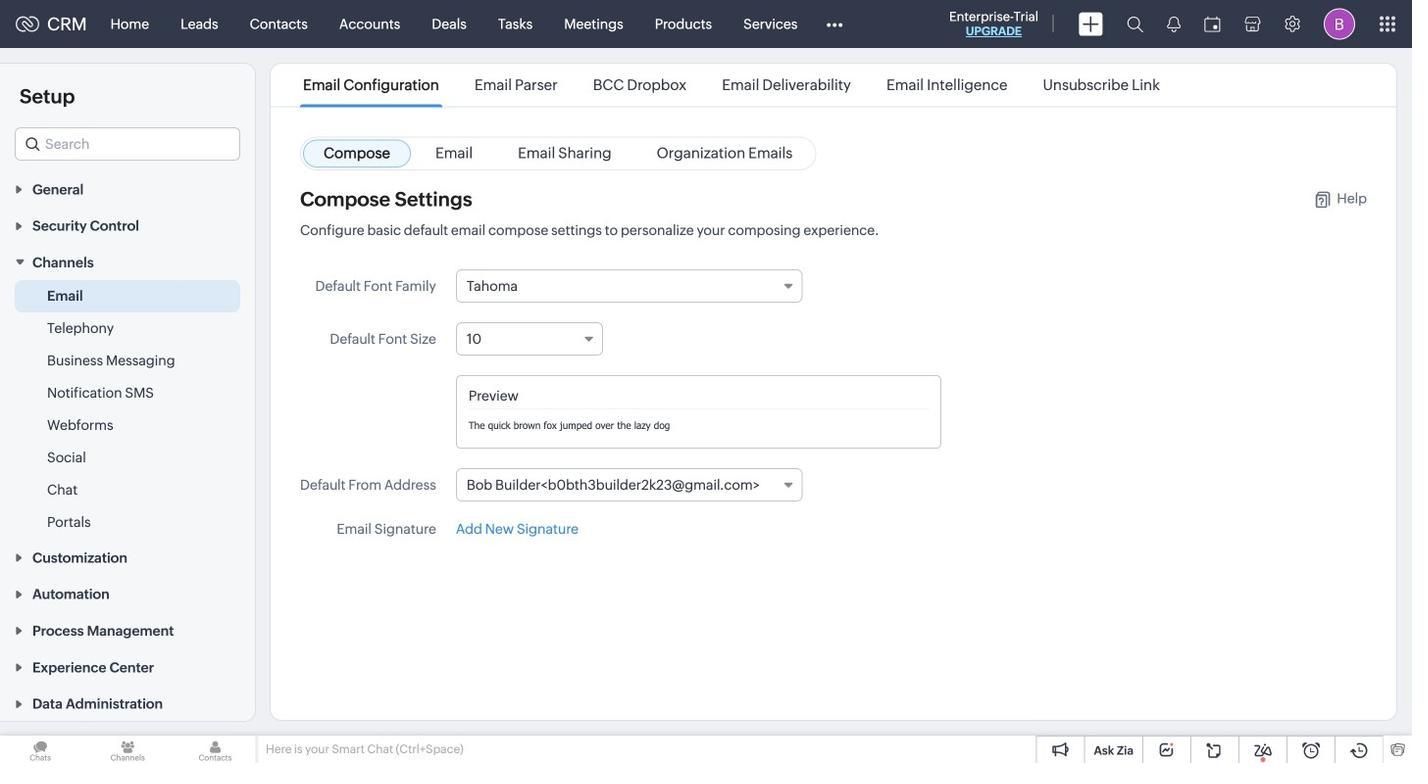Task type: locate. For each thing, give the bounding box(es) containing it.
Other Modules field
[[813, 8, 855, 40]]

list
[[285, 64, 1178, 106]]

contacts image
[[175, 736, 256, 764]]

search image
[[1127, 16, 1143, 32]]

channels image
[[87, 736, 168, 764]]

region
[[0, 280, 255, 539]]

calendar image
[[1204, 16, 1221, 32]]

None field
[[15, 127, 240, 161], [456, 270, 803, 303], [456, 323, 603, 356], [456, 469, 803, 502], [456, 270, 803, 303], [456, 323, 603, 356], [456, 469, 803, 502]]

Search text field
[[16, 128, 239, 160]]

none field search
[[15, 127, 240, 161]]



Task type: vqa. For each thing, say whether or not it's contained in the screenshot.
http://chapmanus.com/ link
no



Task type: describe. For each thing, give the bounding box(es) containing it.
create menu image
[[1079, 12, 1103, 36]]

create menu element
[[1067, 0, 1115, 48]]

signals element
[[1155, 0, 1192, 48]]

profile element
[[1312, 0, 1367, 48]]

profile image
[[1324, 8, 1355, 40]]

logo image
[[16, 16, 39, 32]]

search element
[[1115, 0, 1155, 48]]

signals image
[[1167, 16, 1181, 32]]

chats image
[[0, 736, 81, 764]]



